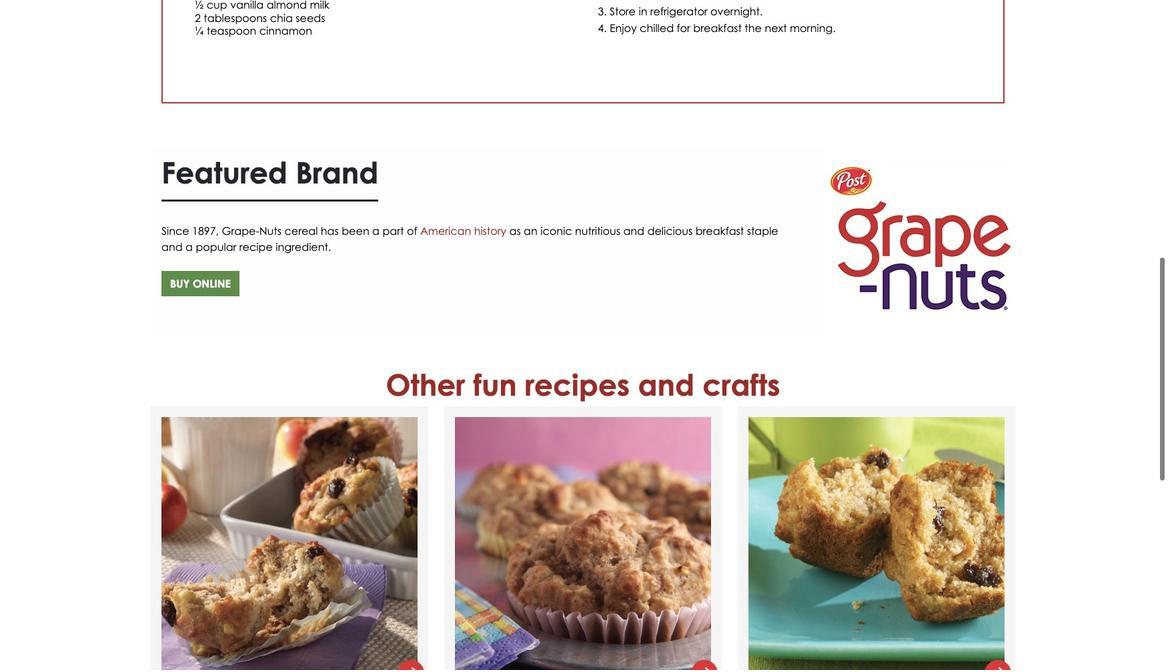 Task type: vqa. For each thing, say whether or not it's contained in the screenshot.
Cereal & Snack Commercials Button
no



Task type: describe. For each thing, give the bounding box(es) containing it.
featured
[[162, 155, 288, 190]]

as an iconic nutritious and delicious breakfast staple and a popular recipe ingredient.
[[162, 224, 779, 254]]

breakfast inside as an iconic nutritious and delicious breakfast staple and a popular recipe ingredient.
[[696, 224, 744, 238]]

0 vertical spatial and
[[624, 224, 645, 238]]

american
[[420, 224, 471, 238]]

store in refrigerator overnight. enjoy chilled for breakfast the next morning.
[[610, 5, 836, 34]]

tablespoons
[[204, 11, 267, 24]]

been
[[342, 224, 370, 238]]

refrigerator
[[651, 5, 708, 18]]

teaspoon
[[207, 24, 257, 37]]

¼
[[195, 24, 204, 37]]

online
[[193, 277, 231, 291]]

recipes
[[525, 367, 630, 402]]

for
[[677, 21, 691, 34]]

since 1897, grape-nuts cereal has been a part of american history
[[162, 224, 507, 238]]

brand
[[296, 155, 379, 190]]

american history link
[[420, 224, 507, 238]]

store
[[610, 5, 636, 18]]

an
[[524, 224, 538, 238]]

since
[[162, 224, 189, 238]]

buy
[[170, 277, 190, 291]]

morning.
[[790, 21, 836, 34]]

cereal
[[285, 224, 318, 238]]

delicious
[[648, 224, 693, 238]]

as
[[510, 224, 521, 238]]

of
[[407, 224, 418, 238]]

popular
[[196, 240, 237, 254]]

grape-
[[222, 224, 260, 238]]

featured brand
[[162, 155, 379, 190]]

other
[[386, 367, 465, 402]]

staple
[[747, 224, 779, 238]]



Task type: locate. For each thing, give the bounding box(es) containing it.
buy online
[[170, 277, 231, 291]]

other fun recipes and crafts
[[386, 367, 781, 402]]

chilled
[[640, 21, 674, 34]]

breakfast
[[694, 21, 742, 34], [696, 224, 744, 238]]

enjoy
[[610, 21, 637, 34]]

grape nuts logo image
[[825, 146, 1016, 337]]

and
[[624, 224, 645, 238], [162, 240, 183, 254], [639, 367, 695, 402]]

seeds
[[296, 11, 325, 24]]

fun
[[474, 367, 517, 402]]

2 tablespoons chia seeds ¼ teaspoon cinnamon
[[195, 11, 325, 37]]

apple walnut raisin bran muffins recipe image
[[455, 417, 712, 670]]

iconic
[[541, 224, 572, 238]]

2 vertical spatial and
[[639, 367, 695, 402]]

breakfast down overnight.
[[694, 21, 742, 34]]

0 vertical spatial a
[[373, 224, 380, 238]]

breakfast inside store in refrigerator overnight. enjoy chilled for breakfast the next morning.
[[694, 21, 742, 34]]

1 vertical spatial and
[[162, 240, 183, 254]]

next
[[765, 21, 787, 34]]

2
[[195, 11, 201, 24]]

a inside as an iconic nutritious and delicious breakfast staple and a popular recipe ingredient.
[[186, 240, 193, 254]]

in
[[639, 5, 648, 18]]

history
[[474, 224, 507, 238]]

0 horizontal spatial a
[[186, 240, 193, 254]]

apple raisin bran muffins recipe image
[[162, 417, 418, 670]]

buy online button
[[162, 271, 240, 297]]

1 vertical spatial breakfast
[[696, 224, 744, 238]]

chia
[[270, 11, 293, 24]]

a
[[373, 224, 380, 238], [186, 240, 193, 254]]

part
[[383, 224, 404, 238]]

1897,
[[192, 224, 219, 238]]

0 vertical spatial breakfast
[[694, 21, 742, 34]]

nutritious
[[575, 224, 621, 238]]

the
[[745, 21, 762, 34]]

1 vertical spatial a
[[186, 240, 193, 254]]

recipe
[[240, 240, 273, 254]]

1 horizontal spatial a
[[373, 224, 380, 238]]

a left part
[[373, 224, 380, 238]]

breakfast left staple
[[696, 224, 744, 238]]

nuts
[[260, 224, 282, 238]]

overnight.
[[711, 5, 763, 18]]

ingredient.
[[276, 240, 331, 254]]

crafts
[[703, 367, 781, 402]]

bran flakes double apple bran cereal muffins recipe image
[[749, 417, 1005, 670]]

a down 'since'
[[186, 240, 193, 254]]

has
[[321, 224, 339, 238]]

cinnamon
[[260, 24, 312, 37]]



